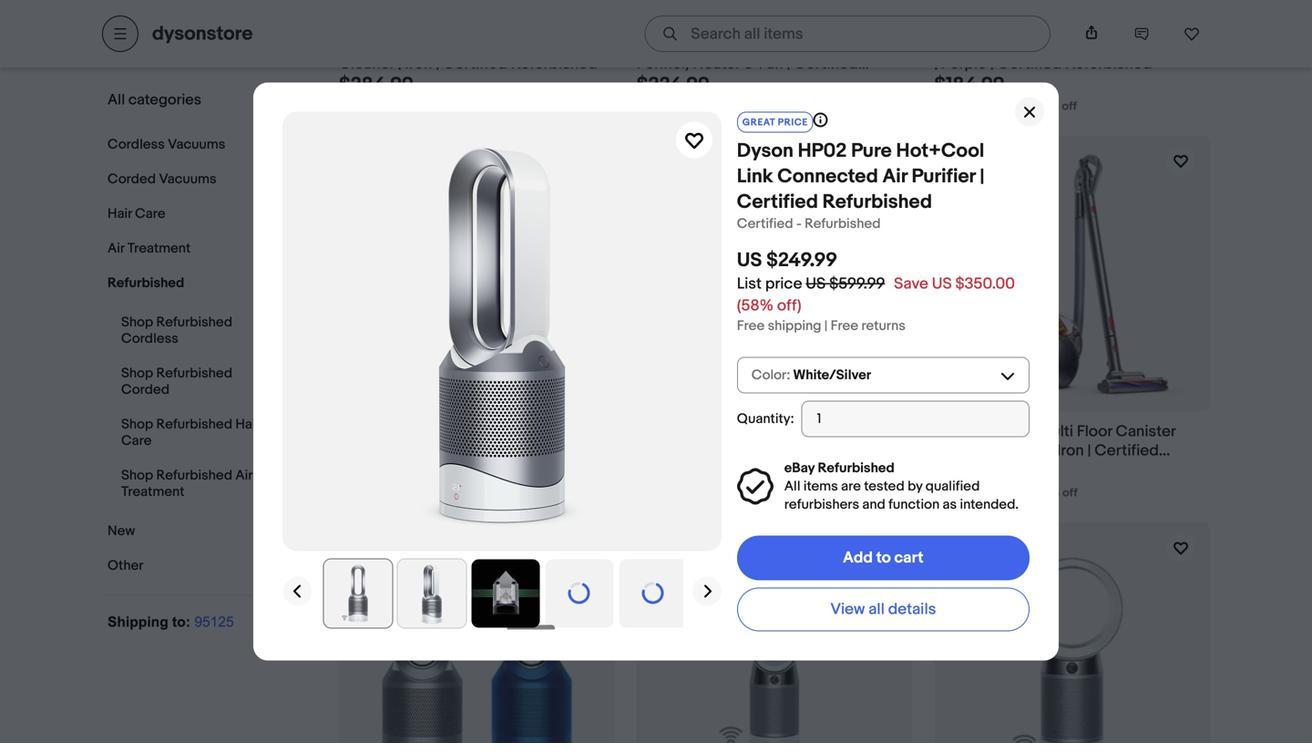 Task type: vqa. For each thing, say whether or not it's contained in the screenshot.
at to the bottom
no



Task type: locate. For each thing, give the bounding box(es) containing it.
pure
[[724, 35, 756, 55], [852, 139, 892, 163], [425, 422, 457, 441]]

1 vertical spatial fan
[[339, 441, 364, 460]]

dyson inside dyson v10 animal cordless vacuum cleaner | iron | certified refurbished $284.99 list price: $549.99 48% off
[[339, 35, 384, 55]]

multi
[[1039, 422, 1074, 441]]

returns
[[862, 318, 906, 334]]

63% down yellow/iron
[[1036, 486, 1061, 500]]

1 vertical spatial purifier
[[544, 422, 594, 441]]

0 horizontal spatial $499.99
[[394, 486, 436, 500]]

iron
[[405, 54, 433, 74]]

animal inside dyson ball animal pro upright vacuum | purple | certified refurbished
[[1013, 35, 1061, 55]]

certified up $399.99
[[637, 441, 701, 460]]

price: for $184.99
[[956, 486, 987, 500]]

animal left the 'pro'
[[1013, 35, 1061, 55]]

fan left am11
[[339, 441, 364, 460]]

off down "dyson big ball multi floor canister vacuum | yellow/iron | certified refurbished" button
[[1063, 486, 1078, 500]]

v10
[[388, 35, 413, 55]]

0 vertical spatial purifier
[[912, 165, 976, 188]]

2 horizontal spatial vacuum
[[1149, 35, 1207, 55]]

fan right &
[[759, 54, 784, 74]]

are
[[842, 478, 861, 495]]

pure right am11
[[425, 422, 457, 441]]

off up great price
[[766, 99, 781, 113]]

$284.99
[[339, 73, 414, 97]]

refurbished inside dyson supersonic hair dryer | certified refurbished
[[705, 441, 792, 460]]

price: for $224.99
[[658, 99, 689, 113]]

white/silver
[[794, 367, 872, 383]]

1 horizontal spatial fan
[[759, 54, 784, 74]]

$184.99 inside $184.99 list price: $499.99 63% off
[[935, 460, 1005, 483]]

list down $284.99
[[339, 99, 358, 113]]

0 vertical spatial $184.99
[[935, 73, 1005, 97]]

(58%
[[737, 296, 774, 315]]

list inside $184.99 list price: $499.99 63% off
[[935, 486, 953, 500]]

cool inside dyson hp01 pure hot + cool desk purifier, heater & fan | certified refurbished
[[802, 35, 837, 55]]

| left purple
[[935, 54, 938, 74]]

dyson hp01 pure hot + cool desk purifier, heater & fan | certified refurbished button
[[637, 35, 913, 92]]

0 horizontal spatial purifier
[[544, 422, 594, 441]]

to
[[877, 548, 891, 568]]

2 horizontal spatial pure
[[852, 139, 892, 163]]

price: down $284.99
[[360, 99, 392, 113]]

1 horizontal spatial ball
[[1010, 422, 1036, 441]]

0 horizontal spatial price:
[[360, 99, 392, 113]]

all
[[869, 600, 885, 619]]

1 free from the left
[[737, 318, 765, 334]]

$499.99 down yellow/iron
[[990, 486, 1032, 500]]

| down hot+cool
[[980, 165, 985, 188]]

dyson hp02 pure hot+cool link connected air purifier | certified refurbished : quick view image
[[340, 524, 614, 743]]

animal right v10
[[417, 35, 465, 55]]

fan inside dyson hp01 pure hot + cool desk purifier, heater & fan | certified refurbished
[[759, 54, 784, 74]]

0 horizontal spatial animal
[[417, 35, 465, 55]]

us right save on the top of the page
[[932, 274, 952, 294]]

vacuum
[[538, 35, 596, 55], [1149, 35, 1207, 55], [935, 441, 993, 460]]

pure inside dyson hp01 pure hot + cool desk purifier, heater & fan | certified refurbished
[[724, 35, 756, 55]]

floor
[[1078, 422, 1113, 441]]

purifier,
[[637, 54, 690, 74]]

am11
[[388, 422, 422, 441]]

dyson ball animal pro upright vacuum | purple | certified refurbished button
[[935, 35, 1211, 74]]

1 horizontal spatial price:
[[658, 99, 689, 113]]

off inside $224.99 list price: $449.99 50% off
[[766, 99, 781, 113]]

1 horizontal spatial purifier
[[912, 165, 976, 188]]

dyson ball animal pro upright vacuum | purple | certified refurbished
[[935, 35, 1207, 74]]

off right 38%
[[1063, 99, 1078, 113]]

1 horizontal spatial pure
[[724, 35, 756, 55]]

1 vertical spatial pure
[[852, 139, 892, 163]]

free left returns
[[831, 318, 859, 334]]

connected
[[778, 165, 879, 188]]

$184.99
[[935, 73, 1005, 97], [935, 460, 1005, 483]]

off)
[[778, 296, 802, 315]]

1 vertical spatial $184.99
[[935, 460, 1005, 483]]

1 horizontal spatial $499.99
[[990, 486, 1032, 500]]

us down "$249.99"
[[806, 274, 826, 294]]

certified inside dyson hp01 pure hot + cool desk purifier, heater & fan | certified refurbished
[[794, 54, 859, 74]]

price: inside $184.99 list price: $499.99 63% off
[[956, 486, 987, 500]]

dyson inside dyson big ball multi floor canister vacuum | yellow/iron | certified refurbished
[[935, 422, 980, 441]]

&
[[744, 54, 756, 74]]

$499.99 down am11
[[394, 486, 436, 500]]

dyson hp04 pure hot + cool™ link air purifier, heater & fan | certified : quick view image
[[684, 524, 866, 743]]

1 $184.99 from the top
[[935, 73, 1005, 97]]

price: inside $224.99 list price: $449.99 50% off
[[658, 99, 689, 113]]

1 horizontal spatial vacuum
[[935, 441, 993, 460]]

dyson inside dyson am11 pure cool tower purifier fan | certified refurbished
[[339, 422, 384, 441]]

purifier inside the dyson hp02 pure hot+cool link connected air purifier | certified refurbished certified - refurbished
[[912, 165, 976, 188]]

certified
[[443, 54, 508, 74], [794, 54, 859, 74], [998, 54, 1062, 74], [737, 190, 819, 214], [737, 216, 794, 232], [374, 441, 439, 460], [637, 441, 701, 460], [1095, 441, 1160, 460]]

vacuum inside dyson ball animal pro upright vacuum | purple | certified refurbished
[[1149, 35, 1207, 55]]

pure for hp01
[[724, 35, 756, 55]]

dyson supersonic hair dryer | certified refurbished button
[[637, 422, 913, 461]]

price:
[[360, 99, 392, 113], [658, 99, 689, 113], [956, 486, 987, 500]]

dyson inside dyson hp01 pure hot + cool desk purifier, heater & fan | certified refurbished
[[637, 35, 682, 55]]

certified right hot
[[794, 54, 859, 74]]

refurbished inside dyson big ball multi floor canister vacuum | yellow/iron | certified refurbished
[[935, 460, 1022, 479]]

2 $499.99 from the left
[[990, 486, 1032, 500]]

certified inside dyson big ball multi floor canister vacuum | yellow/iron | certified refurbished
[[1095, 441, 1160, 460]]

ball inside dyson big ball multi floor canister vacuum | yellow/iron | certified refurbished
[[1010, 422, 1036, 441]]

$184.99 up as
[[935, 460, 1005, 483]]

price: right by in the bottom right of the page
[[956, 486, 987, 500]]

add
[[844, 548, 873, 568]]

48%
[[440, 99, 466, 113]]

0 vertical spatial fan
[[759, 54, 784, 74]]

0 horizontal spatial fan
[[339, 441, 364, 460]]

1 horizontal spatial cool
[[802, 35, 837, 55]]

| inside dyson am11 pure cool tower purifier fan | certified refurbished
[[367, 441, 371, 460]]

shipping
[[768, 318, 822, 334]]

0 horizontal spatial pure
[[425, 422, 457, 441]]

price: down $224.99
[[658, 99, 689, 113]]

dyson left supersonic
[[637, 422, 682, 441]]

list down $224.99
[[637, 99, 656, 113]]

1 vertical spatial ball
[[1010, 422, 1036, 441]]

1 animal from the left
[[417, 35, 465, 55]]

as
[[943, 496, 957, 513]]

certified inside dyson ball animal pro upright vacuum | purple | certified refurbished
[[998, 54, 1062, 74]]

ebay
[[785, 460, 815, 476]]

refurbished inside dyson am11 pure cool tower purifier fan | certified refurbished
[[442, 441, 529, 460]]

purifier right tower in the left of the page
[[544, 422, 594, 441]]

dyson for am11
[[339, 422, 384, 441]]

0 horizontal spatial cool
[[461, 422, 496, 441]]

dyson for supersonic
[[637, 422, 682, 441]]

free
[[737, 318, 765, 334], [831, 318, 859, 334]]

63% down dyson am11 pure cool tower purifier fan | certified refurbished
[[440, 486, 465, 500]]

1 horizontal spatial 63%
[[1036, 486, 1061, 500]]

|
[[398, 54, 402, 74], [436, 54, 440, 74], [787, 54, 791, 74], [935, 54, 938, 74], [991, 54, 995, 74], [980, 165, 985, 188], [825, 318, 828, 334], [843, 422, 847, 441], [367, 441, 371, 460], [996, 441, 1000, 460], [1088, 441, 1092, 460]]

dyson up $184.99 $299.99 38% off
[[935, 35, 980, 55]]

off inside $184.99 $299.99 38% off
[[1063, 99, 1078, 113]]

63%
[[440, 486, 465, 500], [1036, 486, 1061, 500]]

cool inside dyson am11 pure cool tower purifier fan | certified refurbished
[[461, 422, 496, 441]]

0 vertical spatial cool
[[802, 35, 837, 55]]

| right dryer
[[843, 422, 847, 441]]

2 vertical spatial pure
[[425, 422, 457, 441]]

vacuum inside dyson v10 animal cordless vacuum cleaner | iron | certified refurbished $284.99 list price: $549.99 48% off
[[538, 35, 596, 55]]

certified up $499.99 63% off
[[374, 441, 439, 460]]

list up (58%
[[737, 274, 762, 294]]

| left am11
[[367, 441, 371, 460]]

ball up $184.99 $299.99 38% off
[[983, 35, 1009, 55]]

2 horizontal spatial price:
[[956, 486, 987, 500]]

dyson left am11
[[339, 422, 384, 441]]

purifier down hot+cool
[[912, 165, 976, 188]]

vacuum inside dyson big ball multi floor canister vacuum | yellow/iron | certified refurbished
[[935, 441, 993, 460]]

dyson am11 pure cool tower purifier fan | certified refurbished : quick view image
[[340, 137, 614, 411]]

2 horizontal spatial us
[[932, 274, 952, 294]]

refurbishers
[[785, 496, 860, 513]]

2 animal from the left
[[1013, 35, 1061, 55]]

pure up "air"
[[852, 139, 892, 163]]

dyson left v10
[[339, 35, 384, 55]]

list inside dyson v10 animal cordless vacuum cleaner | iron | certified refurbished $284.99 list price: $549.99 48% off
[[339, 99, 358, 113]]

dyson inside dyson supersonic hair dryer | certified refurbished
[[637, 422, 682, 441]]

price: inside dyson v10 animal cordless vacuum cleaner | iron | certified refurbished $284.99 list price: $549.99 48% off
[[360, 99, 392, 113]]

0 horizontal spatial 63%
[[440, 486, 465, 500]]

50%
[[739, 99, 764, 113]]

off inside $184.99 list price: $499.99 63% off
[[1063, 486, 1078, 500]]

dyson up the link
[[737, 139, 794, 163]]

save this seller dysonofficial image
[[1184, 26, 1201, 42]]

free down (58%
[[737, 318, 765, 334]]

us up (58%
[[737, 248, 763, 272]]

heater
[[693, 54, 741, 74]]

vacuum right upright
[[1149, 35, 1207, 55]]

off inside dyson v10 animal cordless vacuum cleaner | iron | certified refurbished $284.99 list price: $549.99 48% off
[[468, 99, 483, 113]]

intended.
[[960, 496, 1019, 513]]

0 horizontal spatial vacuum
[[538, 35, 596, 55]]

$399.99
[[692, 486, 734, 500]]

certified up 38%
[[998, 54, 1062, 74]]

pro
[[1065, 35, 1088, 55]]

1 horizontal spatial us
[[806, 274, 826, 294]]

$499.99
[[394, 486, 436, 500], [990, 486, 1032, 500]]

refurbished
[[511, 54, 598, 74], [1066, 54, 1153, 74], [637, 73, 724, 92], [823, 190, 933, 214], [805, 216, 881, 232], [442, 441, 529, 460], [705, 441, 792, 460], [818, 460, 895, 476], [935, 460, 1022, 479]]

dyson hp02 pure hot+cool link connected air purifier | certified refurbished dialog
[[0, 0, 1313, 743]]

items
[[804, 478, 839, 495]]

hp02
[[798, 139, 847, 163]]

| inside dyson hp01 pure hot + cool desk purifier, heater & fan | certified refurbished
[[787, 54, 791, 74]]

fan
[[759, 54, 784, 74], [339, 441, 364, 460]]

0 horizontal spatial ball
[[983, 35, 1009, 55]]

dyson inside the dyson hp02 pure hot+cool link connected air purifier | certified refurbished certified - refurbished
[[737, 139, 794, 163]]

certified up 48%
[[443, 54, 508, 74]]

cool right +
[[802, 35, 837, 55]]

vacuum up qualified
[[935, 441, 993, 460]]

0 vertical spatial pure
[[724, 35, 756, 55]]

1 $499.99 from the left
[[394, 486, 436, 500]]

ball right big
[[1010, 422, 1036, 441]]

us inside save us $350.00 (58% off)
[[932, 274, 952, 294]]

38%
[[1035, 99, 1060, 113]]

| right hot
[[787, 54, 791, 74]]

$184.99 list price: $499.99 63% off
[[935, 460, 1078, 500]]

certified inside dyson am11 pure cool tower purifier fan | certified refurbished
[[374, 441, 439, 460]]

2 $184.99 from the top
[[935, 460, 1005, 483]]

ball inside dyson ball animal pro upright vacuum | purple | certified refurbished
[[983, 35, 1009, 55]]

0 vertical spatial ball
[[983, 35, 1009, 55]]

off right 48%
[[468, 99, 483, 113]]

$184.99 up the $299.99
[[935, 73, 1005, 97]]

$299.99
[[990, 99, 1032, 113]]

and
[[863, 496, 886, 513]]

dyson
[[339, 35, 384, 55], [637, 35, 682, 55], [935, 35, 980, 55], [737, 139, 794, 163], [339, 422, 384, 441], [637, 422, 682, 441], [935, 422, 980, 441]]

1 horizontal spatial free
[[831, 318, 859, 334]]

pure left hot
[[724, 35, 756, 55]]

dyson big ball multi floor canister vacuum | yellow/iron | certified refurbished
[[935, 422, 1176, 479]]

dysonstore link
[[152, 22, 253, 46]]

pure inside the dyson hp02 pure hot+cool link connected air purifier | certified refurbished certified - refurbished
[[852, 139, 892, 163]]

| right iron
[[436, 54, 440, 74]]

list right by in the bottom right of the page
[[935, 486, 953, 500]]

0 horizontal spatial free
[[737, 318, 765, 334]]

$184.99 $299.99 38% off
[[935, 73, 1078, 113]]

pure inside dyson am11 pure cool tower purifier fan | certified refurbished
[[425, 422, 457, 441]]

cool left tower in the left of the page
[[461, 422, 496, 441]]

certified right 'multi'
[[1095, 441, 1160, 460]]

us
[[737, 248, 763, 272], [806, 274, 826, 294], [932, 274, 952, 294]]

dyson up $224.99
[[637, 35, 682, 55]]

$249.99
[[767, 248, 838, 272]]

2 63% from the left
[[1036, 486, 1061, 500]]

all
[[785, 478, 801, 495]]

dyson for ball
[[935, 35, 980, 55]]

1 vertical spatial cool
[[461, 422, 496, 441]]

| right shipping
[[825, 318, 828, 334]]

dyson inside dyson ball animal pro upright vacuum | purple | certified refurbished
[[935, 35, 980, 55]]

off
[[468, 99, 483, 113], [766, 99, 781, 113], [1063, 99, 1078, 113], [468, 486, 483, 500], [765, 486, 780, 500], [1063, 486, 1078, 500]]

1 horizontal spatial animal
[[1013, 35, 1061, 55]]

vacuum right cordless
[[538, 35, 596, 55]]

dyson hp01 pure hot + cool desk purifier, heater & fan | certified refurbished : quick view image
[[678, 0, 872, 24]]

dyson left big
[[935, 422, 980, 441]]

animal inside dyson v10 animal cordless vacuum cleaner | iron | certified refurbished $284.99 list price: $549.99 48% off
[[417, 35, 465, 55]]

color:
[[752, 367, 791, 383]]

animal for pro
[[1013, 35, 1061, 55]]

$184.99 inside $184.99 $299.99 38% off
[[935, 73, 1005, 97]]

list price us $599.99
[[737, 274, 886, 294]]



Task type: describe. For each thing, give the bounding box(es) containing it.
save us $350.00 (58% off)
[[737, 274, 1016, 315]]

dyson for hp02
[[737, 139, 794, 163]]

dyson dp04 pure cool purifying connected fan | certified refurbished : quick view image
[[982, 524, 1164, 743]]

dysonstore
[[152, 22, 253, 46]]

off left all
[[765, 486, 780, 500]]

upright
[[1092, 35, 1145, 55]]

-
[[797, 216, 802, 232]]

| inside dyson supersonic hair dryer | certified refurbished
[[843, 422, 847, 441]]

free shipping | free returns
[[737, 318, 906, 334]]

certified left -
[[737, 216, 794, 232]]

dyson big ball multi floor canister vacuum | yellow/iron | certified refurbished : quick view image
[[936, 137, 1210, 411]]

dyson hp02 pure hot+cool link connected air purifier | certified refurbished link
[[737, 139, 985, 214]]

$224.99 list price: $449.99 50% off
[[637, 73, 781, 113]]

cart
[[895, 548, 924, 568]]

details
[[889, 600, 937, 619]]

| inside the dyson hp02 pure hot+cool link connected air purifier | certified refurbished certified - refurbished
[[980, 165, 985, 188]]

list inside $224.99 list price: $449.99 50% off
[[637, 99, 656, 113]]

| left yellow/iron
[[996, 441, 1000, 460]]

quantity:
[[737, 411, 795, 427]]

picture 19 of 36 image
[[324, 559, 393, 628]]

hair
[[770, 422, 798, 441]]

| left iron
[[398, 54, 402, 74]]

fan inside dyson am11 pure cool tower purifier fan | certified refurbished
[[339, 441, 364, 460]]

hp01
[[686, 35, 720, 55]]

certified inside dyson v10 animal cordless vacuum cleaner | iron | certified refurbished $284.99 list price: $549.99 48% off
[[443, 54, 508, 74]]

dyson for hp01
[[637, 35, 682, 55]]

$499.99 inside $184.99 list price: $499.99 63% off
[[990, 486, 1032, 500]]

certified up -
[[737, 190, 819, 214]]

dyson ball animal pro upright vacuum | purple | certified refurbished : quick view image
[[936, 0, 1210, 24]]

add to cart button
[[737, 536, 1030, 580]]

big
[[983, 422, 1006, 441]]

$184.99 for $184.99 $299.99 38% off
[[935, 73, 1005, 97]]

$599.99
[[830, 274, 886, 294]]

dyson for big
[[935, 422, 980, 441]]

tower
[[499, 422, 541, 441]]

dyson big ball multi floor canister vacuum | yellow/iron | certified refurbished button
[[935, 422, 1211, 479]]

price
[[766, 274, 803, 294]]

29%
[[737, 486, 762, 500]]

pure for hp02
[[852, 139, 892, 163]]

us $249.99
[[737, 248, 838, 272]]

supersonic
[[686, 422, 766, 441]]

hot
[[760, 35, 785, 55]]

dyson v10 animal cordless vacuum cleaner | iron | certified refurbished button
[[339, 35, 615, 74]]

save
[[895, 274, 929, 294]]

dryer
[[801, 422, 840, 441]]

$449.99
[[692, 99, 735, 113]]

list inside dyson hp02 pure hot+cool link connected air purifier | certified refurbished dialog
[[737, 274, 762, 294]]

cordless
[[469, 35, 534, 55]]

yellow/iron
[[1003, 441, 1085, 460]]

off down "dyson am11 pure cool tower purifier fan | certified refurbished" button
[[468, 486, 483, 500]]

dyson hp01 pure hot + cool desk purifier, heater & fan | certified refurbished
[[637, 35, 877, 92]]

purifier inside dyson am11 pure cool tower purifier fan | certified refurbished
[[544, 422, 594, 441]]

certified inside dyson supersonic hair dryer | certified refurbished
[[637, 441, 701, 460]]

pure for am11
[[425, 422, 457, 441]]

refurbished inside ebay refurbished all items are tested by qualified refurbishers and function as intended.
[[818, 460, 895, 476]]

add to cart
[[844, 548, 924, 568]]

dyson am11 pure cool tower purifier fan | certified refurbished
[[339, 422, 594, 460]]

1 63% from the left
[[440, 486, 465, 500]]

function
[[889, 496, 940, 513]]

great price
[[743, 117, 808, 129]]

63% inside $184.99 list price: $499.99 63% off
[[1036, 486, 1061, 500]]

+
[[789, 35, 799, 55]]

view
[[831, 600, 866, 619]]

picture 20 of 36 image
[[398, 559, 466, 628]]

picture 21 of 36 image
[[472, 559, 540, 628]]

$350.00
[[956, 274, 1016, 294]]

dyson hp02 pure hot+cool link connected air purifier | certified refurbished certified - refurbished
[[737, 139, 985, 232]]

view all details
[[831, 600, 937, 619]]

air
[[883, 165, 908, 188]]

$184.99 for $184.99 list price: $499.99 63% off
[[935, 460, 1005, 483]]

purple
[[942, 54, 987, 74]]

$224.99
[[637, 73, 710, 97]]

link
[[737, 165, 774, 188]]

price
[[778, 117, 808, 129]]

tested
[[865, 478, 905, 495]]

dyson v10 animal cordless vacuum cleaner | iron | certified refurbished $284.99 list price: $549.99 48% off
[[339, 35, 598, 113]]

by
[[908, 478, 923, 495]]

| right 'multi'
[[1088, 441, 1092, 460]]

Quantity: number field
[[802, 401, 1030, 437]]

$399.99 29% off
[[692, 486, 780, 500]]

desk
[[841, 35, 877, 55]]

dyson supersonic hair dryer | certified refurbished
[[637, 422, 847, 460]]

view all details link
[[737, 588, 1030, 631]]

| right purple
[[991, 54, 995, 74]]

ebay refurbished all items are tested by qualified refurbishers and function as intended.
[[785, 460, 1019, 513]]

animal for cordless
[[417, 35, 465, 55]]

dyson am11 pure cool tower purifier fan | certified refurbished button
[[339, 422, 615, 461]]

hot+cool
[[897, 139, 985, 163]]

great
[[743, 117, 776, 129]]

refurbished inside dyson hp01 pure hot + cool desk purifier, heater & fan | certified refurbished
[[637, 73, 724, 92]]

$499.99 63% off
[[394, 486, 483, 500]]

color: white/silver
[[752, 367, 872, 383]]

refurbished inside dyson v10 animal cordless vacuum cleaner | iron | certified refurbished $284.99 list price: $549.99 48% off
[[511, 54, 598, 74]]

0 horizontal spatial us
[[737, 248, 763, 272]]

$549.99
[[394, 99, 436, 113]]

refurbished inside dyson ball animal pro upright vacuum | purple | certified refurbished
[[1066, 54, 1153, 74]]

dyson supersonic hair dryer | certified refurbished : quick view image
[[638, 137, 912, 411]]

cleaner
[[339, 54, 395, 74]]

2 free from the left
[[831, 318, 859, 334]]

qualified
[[926, 478, 980, 495]]



